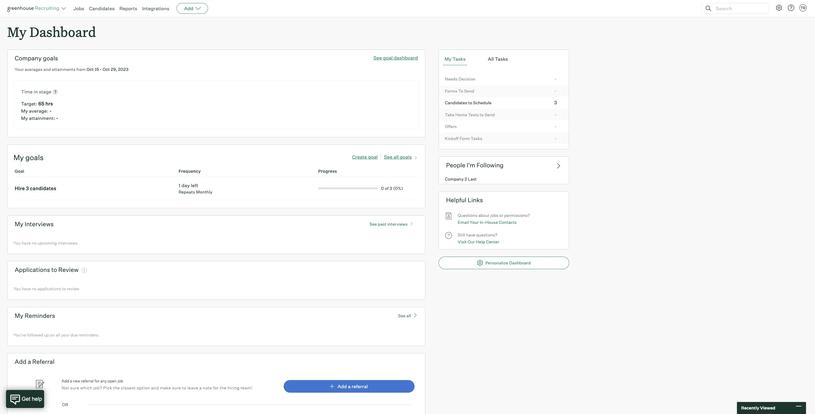 Task type: describe. For each thing, give the bounding box(es) containing it.
reminders.
[[79, 332, 100, 337]]

goal
[[15, 168, 24, 174]]

leave
[[188, 385, 198, 390]]

see all link
[[398, 312, 418, 318]]

helpful links
[[447, 196, 483, 204]]

hire
[[15, 185, 25, 191]]

add a new referral for any open job not sure which job? pick the closest option and make sure to leave a note for the hiring team!
[[62, 379, 253, 390]]

to left review
[[51, 266, 57, 274]]

dashboard
[[394, 55, 418, 61]]

forms
[[445, 88, 458, 93]]

email your in-house contacts link
[[458, 219, 517, 226]]

interviews
[[25, 220, 54, 228]]

you for you have no upcoming interviews.
[[14, 240, 21, 245]]

to up take home tests to send
[[469, 100, 473, 105]]

integrations link
[[142, 5, 170, 11]]

about
[[479, 213, 490, 218]]

0 vertical spatial and
[[43, 67, 51, 72]]

2
[[465, 176, 468, 181]]

people i'm following
[[447, 161, 504, 169]]

my reminders
[[15, 312, 55, 319]]

in-
[[480, 220, 486, 225]]

all for see all
[[407, 313, 411, 318]]

form
[[460, 136, 470, 141]]

needs decision
[[445, 76, 476, 81]]

review.
[[67, 286, 80, 291]]

goals for my goals
[[25, 153, 44, 162]]

in
[[34, 89, 38, 95]]

averages
[[25, 67, 43, 72]]

create goal link
[[352, 154, 384, 160]]

see all
[[398, 313, 411, 318]]

not
[[62, 385, 69, 390]]

goal for create
[[368, 154, 378, 160]]

option
[[137, 385, 150, 390]]

you have no applications to review.
[[14, 286, 80, 291]]

decision
[[459, 76, 476, 81]]

personalize
[[486, 260, 509, 265]]

see for my interviews
[[370, 221, 377, 226]]

goal for see
[[383, 55, 393, 61]]

home
[[456, 112, 468, 117]]

my tasks
[[445, 56, 466, 62]]

td
[[801, 6, 806, 10]]

jobs link
[[73, 5, 84, 11]]

add button
[[177, 3, 208, 14]]

on
[[50, 332, 55, 337]]

monthly
[[196, 189, 213, 194]]

email
[[458, 220, 469, 225]]

job?
[[93, 385, 102, 390]]

you've
[[14, 332, 26, 337]]

up
[[44, 332, 49, 337]]

my for dashboard
[[7, 23, 26, 41]]

tests
[[469, 112, 479, 117]]

hiring
[[228, 385, 240, 390]]

interviews
[[388, 221, 408, 226]]

add for add
[[184, 5, 194, 11]]

of
[[385, 186, 389, 191]]

day
[[182, 182, 190, 188]]

your
[[61, 332, 70, 337]]

1 horizontal spatial send
[[485, 112, 495, 117]]

to inside add a new referral for any open job not sure which job? pick the closest option and make sure to leave a note for the hiring team!
[[182, 385, 187, 390]]

personalize dashboard
[[486, 260, 531, 265]]

company goals
[[15, 54, 58, 62]]

jobs
[[73, 5, 84, 11]]

have for applications
[[22, 286, 31, 291]]

1 horizontal spatial tasks
[[471, 136, 483, 141]]

my for tasks
[[445, 56, 452, 62]]

team!
[[241, 385, 253, 390]]

0 vertical spatial your
[[15, 67, 24, 72]]

referral
[[32, 358, 55, 365]]

candidates for candidates to schedule
[[445, 100, 468, 105]]

frequency
[[179, 168, 201, 174]]

job
[[118, 379, 123, 383]]

still
[[458, 232, 466, 237]]

personalize dashboard link
[[439, 257, 570, 269]]

center
[[486, 239, 500, 244]]

1 the from the left
[[113, 385, 120, 390]]

see past interviews
[[370, 221, 408, 226]]

your inside the questions about jobs or permissions? email your in-house contacts
[[470, 220, 479, 225]]

jobs
[[491, 213, 499, 218]]

permissions?
[[505, 213, 530, 218]]

my for goals
[[14, 153, 24, 162]]

reminders
[[25, 312, 55, 319]]

have for visit
[[467, 232, 476, 237]]

take
[[445, 112, 455, 117]]

applications to review
[[15, 266, 79, 274]]

2 horizontal spatial 3
[[555, 100, 558, 106]]

goals for company goals
[[43, 54, 58, 62]]

see goal dashboard
[[374, 55, 418, 61]]

visit
[[458, 239, 467, 244]]

reports link
[[119, 5, 137, 11]]

tasks for all tasks
[[495, 56, 509, 62]]

a for referral
[[348, 383, 351, 389]]

dashboard for my dashboard
[[30, 23, 96, 41]]

upcoming
[[38, 240, 57, 245]]

1 oct from the left
[[87, 67, 94, 72]]

2 the from the left
[[220, 385, 227, 390]]

progress
[[318, 168, 337, 174]]

attainments
[[52, 67, 76, 72]]

schedule
[[474, 100, 492, 105]]

add for add a referral
[[338, 383, 347, 389]]

due
[[71, 332, 78, 337]]

contacts
[[499, 220, 517, 225]]

kickoff form tasks
[[445, 136, 483, 141]]

helpful
[[447, 196, 467, 204]]



Task type: vqa. For each thing, say whether or not it's contained in the screenshot.


Task type: locate. For each thing, give the bounding box(es) containing it.
0
[[381, 186, 384, 191]]

from
[[76, 67, 86, 72]]

tasks right all
[[495, 56, 509, 62]]

0 horizontal spatial all
[[56, 332, 60, 337]]

add for add a referral
[[15, 358, 26, 365]]

0 horizontal spatial your
[[15, 67, 24, 72]]

0 horizontal spatial sure
[[70, 385, 79, 390]]

you've followed up on all your due reminders.
[[14, 332, 100, 337]]

kickoff
[[445, 136, 459, 141]]

you have no upcoming interviews.
[[14, 240, 79, 245]]

forms to send
[[445, 88, 475, 93]]

0 horizontal spatial tasks
[[453, 56, 466, 62]]

add inside add a new referral for any open job not sure which job? pick the closest option and make sure to leave a note for the hiring team!
[[62, 379, 69, 383]]

referral inside button
[[352, 383, 368, 389]]

see for my reminders
[[398, 313, 406, 318]]

dashboard right personalize
[[510, 260, 531, 265]]

add inside popup button
[[184, 5, 194, 11]]

2 oct from the left
[[103, 67, 110, 72]]

goals
[[43, 54, 58, 62], [25, 153, 44, 162], [400, 154, 412, 160]]

people
[[447, 161, 466, 169]]

15
[[95, 67, 99, 72]]

1 horizontal spatial your
[[470, 220, 479, 225]]

1 vertical spatial for
[[213, 385, 219, 390]]

my inside button
[[445, 56, 452, 62]]

1 vertical spatial candidates
[[445, 100, 468, 105]]

company 2 last
[[445, 176, 477, 181]]

have down "applications"
[[22, 286, 31, 291]]

open
[[108, 379, 117, 383]]

help
[[476, 239, 486, 244]]

candidates down the forms to send
[[445, 100, 468, 105]]

oct left 15
[[87, 67, 94, 72]]

last
[[468, 176, 477, 181]]

referral inside add a new referral for any open job not sure which job? pick the closest option and make sure to leave a note for the hiring team!
[[81, 379, 94, 383]]

0 horizontal spatial for
[[95, 379, 100, 383]]

greenhouse recruiting image
[[7, 5, 61, 12]]

1 vertical spatial all
[[407, 313, 411, 318]]

0 vertical spatial you
[[14, 240, 21, 245]]

to left review.
[[62, 286, 66, 291]]

target:
[[21, 101, 37, 107]]

which
[[80, 385, 92, 390]]

to
[[469, 100, 473, 105], [480, 112, 484, 117], [51, 266, 57, 274], [62, 286, 66, 291], [182, 385, 187, 390]]

target: 65 hrs my average: - my attainment: -
[[21, 101, 58, 121]]

my
[[7, 23, 26, 41], [445, 56, 452, 62], [21, 108, 28, 114], [21, 115, 28, 121], [14, 153, 24, 162], [15, 220, 23, 228], [15, 312, 23, 319]]

questions about jobs or permissions? email your in-house contacts
[[458, 213, 530, 225]]

1 horizontal spatial oct
[[103, 67, 110, 72]]

take home tests to send
[[445, 112, 495, 117]]

1 horizontal spatial dashboard
[[510, 260, 531, 265]]

attainment:
[[29, 115, 55, 121]]

0 vertical spatial have
[[467, 232, 476, 237]]

0 horizontal spatial the
[[113, 385, 120, 390]]

and inside add a new referral for any open job not sure which job? pick the closest option and make sure to leave a note for the hiring team!
[[151, 385, 159, 390]]

hire 3 candidates
[[15, 185, 56, 191]]

1 vertical spatial you
[[14, 286, 21, 291]]

1 horizontal spatial and
[[151, 385, 159, 390]]

my tasks button
[[444, 53, 468, 65]]

my for reminders
[[15, 312, 23, 319]]

65
[[38, 101, 44, 107]]

1 vertical spatial and
[[151, 385, 159, 390]]

add
[[184, 5, 194, 11], [15, 358, 26, 365], [62, 379, 69, 383], [338, 383, 347, 389]]

1 horizontal spatial referral
[[352, 383, 368, 389]]

td button
[[800, 4, 807, 11]]

1 sure from the left
[[70, 385, 79, 390]]

0 horizontal spatial oct
[[87, 67, 94, 72]]

0 vertical spatial candidates
[[89, 5, 115, 11]]

sure
[[70, 385, 79, 390], [172, 385, 181, 390]]

stage
[[39, 89, 51, 95]]

tab list containing my tasks
[[444, 53, 565, 65]]

candidates
[[89, 5, 115, 11], [445, 100, 468, 105]]

pick
[[103, 385, 112, 390]]

you down my interviews
[[14, 240, 21, 245]]

a inside button
[[348, 383, 351, 389]]

tasks inside all tasks button
[[495, 56, 509, 62]]

recently viewed
[[742, 405, 776, 411]]

0 vertical spatial dashboard
[[30, 23, 96, 41]]

or
[[62, 402, 68, 407]]

add a referral
[[338, 383, 368, 389]]

tasks right form
[[471, 136, 483, 141]]

the left 'hiring'
[[220, 385, 227, 390]]

integrations
[[142, 5, 170, 11]]

tab list
[[444, 53, 565, 65]]

add a referral link
[[284, 380, 415, 393]]

hrs
[[45, 101, 53, 107]]

add for add a new referral for any open job not sure which job? pick the closest option and make sure to leave a note for the hiring team!
[[62, 379, 69, 383]]

1 vertical spatial your
[[470, 220, 479, 225]]

i'm
[[467, 161, 476, 169]]

and right averages
[[43, 67, 51, 72]]

0 horizontal spatial company
[[15, 54, 42, 62]]

candidates right jobs link
[[89, 5, 115, 11]]

company for company 2 last
[[445, 176, 464, 181]]

see
[[374, 55, 382, 61], [384, 154, 393, 160], [370, 221, 377, 226], [398, 313, 406, 318]]

2 no from the top
[[32, 286, 37, 291]]

1 horizontal spatial sure
[[172, 385, 181, 390]]

all for see all goals
[[394, 154, 399, 160]]

Search text field
[[715, 4, 764, 13]]

to right the tests
[[480, 112, 484, 117]]

configure image
[[776, 4, 783, 11]]

send right to
[[465, 88, 475, 93]]

2 sure from the left
[[172, 385, 181, 390]]

0 vertical spatial for
[[95, 379, 100, 383]]

the down job
[[113, 385, 120, 390]]

repeats
[[179, 189, 195, 194]]

2 you from the top
[[14, 286, 21, 291]]

have inside still have questions? visit our help center
[[467, 232, 476, 237]]

2 vertical spatial have
[[22, 286, 31, 291]]

for right note
[[213, 385, 219, 390]]

company left 2
[[445, 176, 464, 181]]

0 vertical spatial company
[[15, 54, 42, 62]]

see all goals
[[384, 154, 412, 160]]

tasks inside my tasks button
[[453, 56, 466, 62]]

all
[[488, 56, 494, 62]]

sure right make
[[172, 385, 181, 390]]

all
[[394, 154, 399, 160], [407, 313, 411, 318], [56, 332, 60, 337]]

0 horizontal spatial and
[[43, 67, 51, 72]]

company inside company 2 last link
[[445, 176, 464, 181]]

or
[[500, 213, 504, 218]]

create
[[352, 154, 367, 160]]

see inside "link"
[[398, 313, 406, 318]]

0 horizontal spatial goal
[[368, 154, 378, 160]]

create goal
[[352, 154, 378, 160]]

1 vertical spatial company
[[445, 176, 464, 181]]

1 horizontal spatial company
[[445, 176, 464, 181]]

goal right create
[[368, 154, 378, 160]]

0 horizontal spatial 3
[[26, 185, 29, 191]]

-
[[100, 67, 102, 72], [555, 76, 557, 82], [555, 88, 557, 94], [49, 108, 52, 114], [555, 111, 557, 117], [56, 115, 58, 121], [555, 123, 557, 129], [555, 135, 557, 141]]

review
[[58, 266, 79, 274]]

0 vertical spatial all
[[394, 154, 399, 160]]

interviews.
[[58, 240, 79, 245]]

still have questions? visit our help center
[[458, 232, 500, 244]]

applications
[[15, 266, 50, 274]]

new
[[73, 379, 80, 383]]

goal
[[383, 55, 393, 61], [368, 154, 378, 160]]

0 horizontal spatial referral
[[81, 379, 94, 383]]

1 vertical spatial goal
[[368, 154, 378, 160]]

all tasks
[[488, 56, 509, 62]]

tasks for my tasks
[[453, 56, 466, 62]]

2023
[[118, 67, 129, 72]]

0 horizontal spatial send
[[465, 88, 475, 93]]

0 horizontal spatial dashboard
[[30, 23, 96, 41]]

no for applications
[[32, 286, 37, 291]]

0 vertical spatial goal
[[383, 55, 393, 61]]

viewed
[[761, 405, 776, 411]]

tasks up needs decision
[[453, 56, 466, 62]]

you down "applications"
[[14, 286, 21, 291]]

time in
[[21, 89, 39, 95]]

dashboard for personalize dashboard
[[510, 260, 531, 265]]

1 horizontal spatial candidates
[[445, 100, 468, 105]]

no for upcoming
[[32, 240, 37, 245]]

have down my interviews
[[22, 240, 31, 245]]

no left applications
[[32, 286, 37, 291]]

no left upcoming
[[32, 240, 37, 245]]

1 horizontal spatial the
[[220, 385, 227, 390]]

1 vertical spatial no
[[32, 286, 37, 291]]

questions?
[[477, 232, 498, 237]]

2 vertical spatial all
[[56, 332, 60, 337]]

1 day left repeats monthly
[[179, 182, 213, 194]]

dashboard down jobs link
[[30, 23, 96, 41]]

following
[[477, 161, 504, 169]]

all inside "link"
[[407, 313, 411, 318]]

2 horizontal spatial tasks
[[495, 56, 509, 62]]

see for company goals
[[374, 55, 382, 61]]

for left the any
[[95, 379, 100, 383]]

0 of 3 (0%)
[[381, 186, 403, 191]]

to left leave
[[182, 385, 187, 390]]

sure down the new
[[70, 385, 79, 390]]

0 vertical spatial send
[[465, 88, 475, 93]]

add a referral
[[15, 358, 55, 365]]

people i'm following link
[[439, 157, 570, 173]]

a for referral
[[28, 358, 31, 365]]

oct
[[87, 67, 94, 72], [103, 67, 110, 72]]

candidates link
[[89, 5, 115, 11]]

your left in-
[[470, 220, 479, 225]]

1 no from the top
[[32, 240, 37, 245]]

add a referral button
[[284, 380, 415, 393]]

see goal dashboard link
[[374, 55, 418, 61]]

1 vertical spatial have
[[22, 240, 31, 245]]

td button
[[799, 3, 809, 13]]

my for interviews
[[15, 220, 23, 228]]

you for you have no applications to review.
[[14, 286, 21, 291]]

candidates for candidates
[[89, 5, 115, 11]]

a for new
[[70, 379, 72, 383]]

0 vertical spatial no
[[32, 240, 37, 245]]

oct left 29, at the top left of the page
[[103, 67, 110, 72]]

my dashboard
[[7, 23, 96, 41]]

your left averages
[[15, 67, 24, 72]]

all tasks button
[[487, 53, 510, 65]]

reports
[[119, 5, 137, 11]]

have up "our"
[[467, 232, 476, 237]]

1 you from the top
[[14, 240, 21, 245]]

and left make
[[151, 385, 159, 390]]

1 vertical spatial send
[[485, 112, 495, 117]]

company up averages
[[15, 54, 42, 62]]

have for upcoming
[[22, 240, 31, 245]]

links
[[468, 196, 483, 204]]

your averages and attainments from oct 15 - oct 29, 2023
[[15, 67, 129, 72]]

questions
[[458, 213, 478, 218]]

2 horizontal spatial all
[[407, 313, 411, 318]]

add inside button
[[338, 383, 347, 389]]

goal left dashboard
[[383, 55, 393, 61]]

any
[[100, 379, 107, 383]]

1 horizontal spatial goal
[[383, 55, 393, 61]]

1 horizontal spatial all
[[394, 154, 399, 160]]

company for company goals
[[15, 54, 42, 62]]

1 horizontal spatial 3
[[390, 186, 393, 191]]

for
[[95, 379, 100, 383], [213, 385, 219, 390]]

0 horizontal spatial candidates
[[89, 5, 115, 11]]

1 horizontal spatial for
[[213, 385, 219, 390]]

progress bar
[[318, 187, 378, 189]]

send down schedule
[[485, 112, 495, 117]]

1 vertical spatial dashboard
[[510, 260, 531, 265]]



